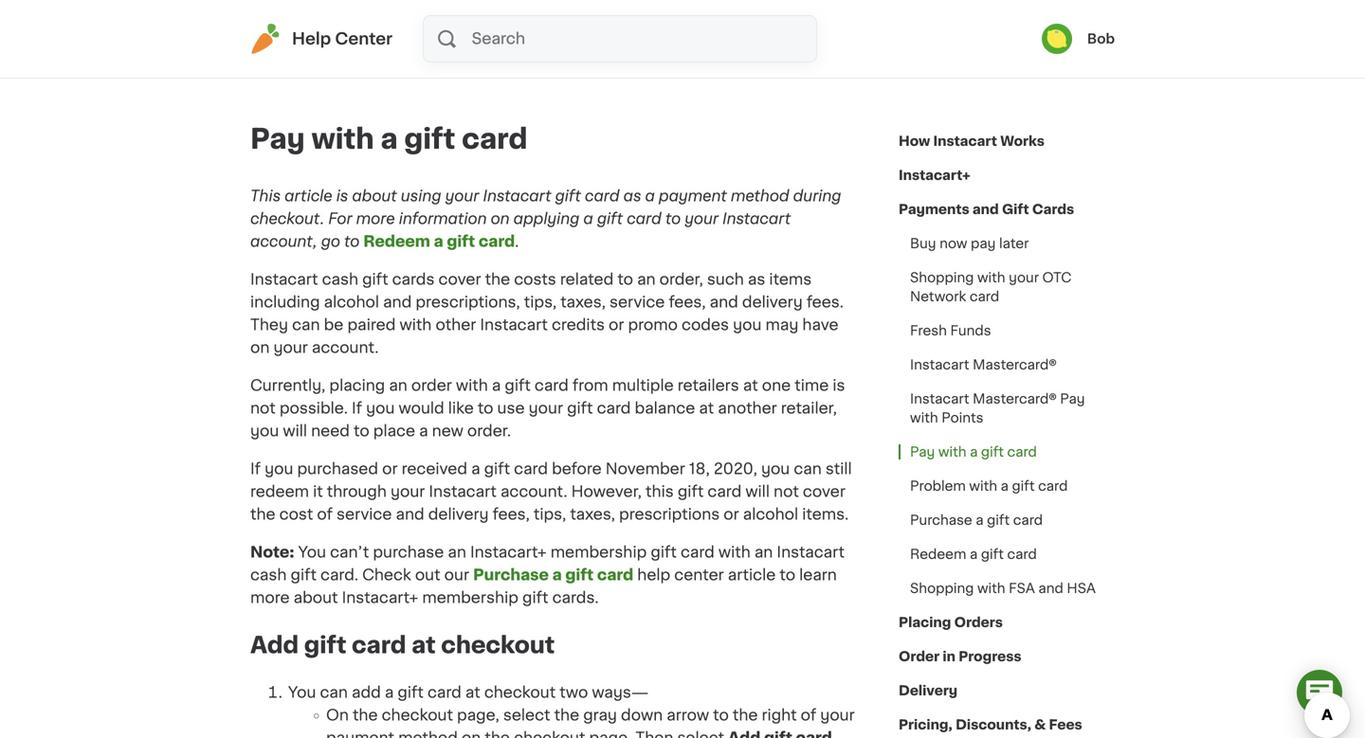 Task type: vqa. For each thing, say whether or not it's contained in the screenshot.
the top the taxes,
yes



Task type: locate. For each thing, give the bounding box(es) containing it.
your right right
[[821, 708, 855, 723]]

1 horizontal spatial article
[[728, 568, 776, 583]]

about up for
[[352, 189, 397, 204]]

0 vertical spatial as
[[624, 189, 641, 204]]

instacart down fresh funds
[[910, 358, 970, 372]]

gift up applying
[[555, 189, 581, 204]]

0 vertical spatial of
[[317, 507, 333, 522]]

1 horizontal spatial of
[[801, 708, 817, 723]]

article up checkout.
[[285, 189, 332, 204]]

shopping
[[910, 271, 974, 284], [910, 582, 974, 595]]

with inside the shopping with your otc network card
[[978, 271, 1006, 284]]

0 horizontal spatial instacart+
[[342, 591, 418, 606]]

buy
[[910, 237, 936, 250]]

your down 'received'
[[391, 485, 425, 500]]

if down placing
[[352, 401, 362, 416]]

the down redeem
[[250, 507, 276, 522]]

with up like
[[456, 378, 488, 394]]

1 vertical spatial purchase
[[473, 568, 549, 583]]

purchase a gift card
[[910, 514, 1043, 527]]

0 vertical spatial if
[[352, 401, 362, 416]]

of
[[317, 507, 333, 522], [801, 708, 817, 723]]

purchased
[[297, 462, 378, 477]]

tips, inside if you purchased or received a gift card before november 18, 2020, you can still redeem it through your instacart account. however, this gift card will not cover the cost of service and delivery fees, tips, taxes, prescriptions or alcohol items.
[[534, 507, 566, 522]]

you
[[733, 318, 762, 333], [366, 401, 395, 416], [250, 424, 279, 439], [265, 462, 293, 477], [761, 462, 790, 477]]

0 horizontal spatial redeem
[[364, 234, 430, 249]]

during
[[793, 189, 842, 204]]

0 vertical spatial tips,
[[524, 295, 557, 310]]

with down 'points'
[[939, 446, 967, 459]]

retailers
[[678, 378, 739, 394]]

0 vertical spatial membership
[[551, 545, 647, 560]]

0 horizontal spatial purchase
[[473, 568, 549, 583]]

credits
[[552, 318, 605, 333]]

1 horizontal spatial is
[[833, 378, 845, 394]]

instacart up instacart+ link
[[934, 135, 997, 148]]

select right page,
[[503, 708, 550, 723]]

1 vertical spatial can
[[794, 462, 822, 477]]

0 horizontal spatial more
[[250, 591, 290, 606]]

1 horizontal spatial about
[[352, 189, 397, 204]]

is up for
[[336, 189, 348, 204]]

redeem for redeem a gift card .
[[364, 234, 430, 249]]

membership inside 'you can't purchase an instacart+ membership gift card with an instacart cash gift card. check out our'
[[551, 545, 647, 560]]

about inside this article is about using your instacart gift card as a payment method during checkout. for more information on applying a gift card to your instacart account, go to
[[352, 189, 397, 204]]

at
[[743, 378, 758, 394], [699, 401, 714, 416], [412, 634, 436, 657], [465, 685, 481, 701]]

the inside instacart cash gift cards cover the costs related to an order, such as items including alcohol and prescriptions, tips, taxes, service fees, and delivery fees. they can be paired with other instacart credits or promo codes you may have on your account.
[[485, 272, 510, 287]]

account.
[[312, 340, 379, 356], [501, 485, 568, 500]]

cover inside instacart cash gift cards cover the costs related to an order, such as items including alcohol and prescriptions, tips, taxes, service fees, and delivery fees. they can be paired with other instacart credits or promo codes you may have on your account.
[[439, 272, 481, 287]]

shopping with fsa and hsa
[[910, 582, 1096, 595]]

will down 2020,
[[746, 485, 770, 500]]

alcohol
[[324, 295, 379, 310], [743, 507, 799, 522]]

with up purchase a gift card
[[969, 480, 998, 493]]

and inside if you purchased or received a gift card before november 18, 2020, you can still redeem it through your instacart account. however, this gift card will not cover the cost of service and delivery fees, tips, taxes, prescriptions or alcohol items.
[[396, 507, 424, 522]]

1 horizontal spatial if
[[352, 401, 362, 416]]

a inside if you purchased or received a gift card before november 18, 2020, you can still redeem it through your instacart account. however, this gift card will not cover the cost of service and delivery fees, tips, taxes, prescriptions or alcohol items.
[[471, 462, 480, 477]]

alcohol inside instacart cash gift cards cover the costs related to an order, such as items including alcohol and prescriptions, tips, taxes, service fees, and delivery fees. they can be paired with other instacart credits or promo codes you may have on your account.
[[324, 295, 379, 310]]

buy now pay later link
[[899, 227, 1041, 261]]

1 vertical spatial tips,
[[534, 507, 566, 522]]

2 horizontal spatial pay
[[1060, 393, 1085, 406]]

shopping for shopping with your otc network card
[[910, 271, 974, 284]]

pay inside pay with a gift card link
[[910, 446, 935, 459]]

related
[[560, 272, 614, 287]]

of inside on the checkout page, select the gray down arrow to the right of your payment method on the checkout page. then select
[[801, 708, 817, 723]]

they
[[250, 318, 288, 333]]

or down 2020,
[[724, 507, 739, 522]]

1 horizontal spatial not
[[774, 485, 799, 500]]

delivery link
[[899, 674, 958, 708]]

1 vertical spatial if
[[250, 462, 261, 477]]

0 vertical spatial shopping
[[910, 271, 974, 284]]

payment up order,
[[659, 189, 727, 204]]

1 vertical spatial cover
[[803, 485, 846, 500]]

18,
[[689, 462, 710, 477]]

and up purchase
[[396, 507, 424, 522]]

about
[[352, 189, 397, 204], [294, 591, 338, 606]]

gift inside instacart cash gift cards cover the costs related to an order, such as items including alcohol and prescriptions, tips, taxes, service fees, and delivery fees. they can be paired with other instacart credits or promo codes you may have on your account.
[[362, 272, 388, 287]]

0 horizontal spatial on
[[250, 340, 270, 356]]

checkout.
[[250, 211, 324, 227]]

you for can
[[288, 685, 316, 701]]

an
[[637, 272, 656, 287], [389, 378, 408, 394], [448, 545, 466, 560], [755, 545, 773, 560]]

of right right
[[801, 708, 817, 723]]

cash down note:
[[250, 568, 287, 583]]

1 horizontal spatial redeem
[[910, 548, 967, 561]]

delivery up may
[[742, 295, 803, 310]]

taxes, inside instacart cash gift cards cover the costs related to an order, such as items including alcohol and prescriptions, tips, taxes, service fees, and delivery fees. they can be paired with other instacart credits or promo codes you may have on your account.
[[561, 295, 606, 310]]

cover
[[439, 272, 481, 287], [803, 485, 846, 500]]

2 vertical spatial pay
[[910, 446, 935, 459]]

one
[[762, 378, 791, 394]]

1 horizontal spatial purchase
[[910, 514, 973, 527]]

order in progress
[[899, 650, 1022, 664]]

0 horizontal spatial alcohol
[[324, 295, 379, 310]]

1 horizontal spatial payment
[[659, 189, 727, 204]]

this
[[646, 485, 674, 500]]

to right arrow
[[713, 708, 729, 723]]

an left order,
[[637, 272, 656, 287]]

your left otc
[[1009, 271, 1039, 284]]

shopping inside the shopping with your otc network card
[[910, 271, 974, 284]]

fresh funds
[[910, 324, 991, 338]]

purchase down problem
[[910, 514, 973, 527]]

0 vertical spatial purchase a gift card link
[[899, 504, 1055, 538]]

gift up purchase a gift card
[[1012, 480, 1035, 493]]

taxes, inside if you purchased or received a gift card before november 18, 2020, you can still redeem it through your instacart account. however, this gift card will not cover the cost of service and delivery fees, tips, taxes, prescriptions or alcohol items.
[[570, 507, 615, 522]]

redeem a gift card link down information
[[364, 234, 515, 249]]

1 horizontal spatial membership
[[551, 545, 647, 560]]

0 vertical spatial service
[[610, 295, 665, 310]]

you inside 'you can't purchase an instacart+ membership gift card with an instacart cash gift card. check out our'
[[298, 545, 326, 560]]

purchase for purchase a gift card
[[910, 514, 973, 527]]

0 vertical spatial can
[[292, 318, 320, 333]]

1 vertical spatial shopping
[[910, 582, 974, 595]]

costs
[[514, 272, 556, 287]]

0 horizontal spatial redeem a gift card link
[[364, 234, 515, 249]]

0 vertical spatial you
[[298, 545, 326, 560]]

fees, down order,
[[669, 295, 706, 310]]

your inside 'currently, placing an order with a gift card from multiple retailers at one time is not possible. if you would like to use your gift card balance at another retailer, you will need to place a new order.'
[[529, 401, 563, 416]]

0 horizontal spatial fees,
[[493, 507, 530, 522]]

0 horizontal spatial will
[[283, 424, 307, 439]]

placing
[[329, 378, 385, 394]]

fresh funds link
[[899, 314, 1003, 348]]

purchase for purchase a gift card help center article to l
[[473, 568, 549, 583]]

instacart mastercard®
[[910, 358, 1057, 372]]

fees,
[[669, 295, 706, 310], [493, 507, 530, 522]]

taxes, down related
[[561, 295, 606, 310]]

with left other
[[400, 318, 432, 333]]

with up center
[[719, 545, 751, 560]]

such
[[707, 272, 744, 287]]

instacart up including
[[250, 272, 318, 287]]

network
[[910, 290, 966, 303]]

and down cards
[[383, 295, 412, 310]]

mastercard® for instacart mastercard®
[[973, 358, 1057, 372]]

mastercard® inside instacart mastercard® pay with points
[[973, 393, 1057, 406]]

2 vertical spatial or
[[724, 507, 739, 522]]

an up our
[[448, 545, 466, 560]]

1 vertical spatial cash
[[250, 568, 287, 583]]

pay with a gift card down 'points'
[[910, 446, 1037, 459]]

0 vertical spatial cover
[[439, 272, 481, 287]]

discounts,
[[956, 719, 1032, 732]]

0 vertical spatial article
[[285, 189, 332, 204]]

an down 2020,
[[755, 545, 773, 560]]

problem
[[910, 480, 966, 493]]

purchase right our
[[473, 568, 549, 583]]

0 vertical spatial taxes,
[[561, 295, 606, 310]]

0 horizontal spatial pay
[[250, 126, 305, 153]]

2 horizontal spatial instacart+
[[899, 169, 971, 182]]

fees, up 'you can't purchase an instacart+ membership gift card with an instacart cash gift card. check out our'
[[493, 507, 530, 522]]

cash inside 'you can't purchase an instacart+ membership gift card with an instacart cash gift card. check out our'
[[250, 568, 287, 583]]

mastercard® up instacart mastercard® pay with points link
[[973, 358, 1057, 372]]

cash
[[322, 272, 358, 287], [250, 568, 287, 583]]

you down the add
[[288, 685, 316, 701]]

gift down problem with a gift card
[[987, 514, 1010, 527]]

gift right applying
[[597, 211, 623, 227]]

1 vertical spatial more
[[250, 591, 290, 606]]

purchase
[[910, 514, 973, 527], [473, 568, 549, 583]]

the left right
[[733, 708, 758, 723]]

for
[[328, 211, 352, 227]]

cover up the items.
[[803, 485, 846, 500]]

1 vertical spatial instacart+
[[470, 545, 547, 560]]

0 vertical spatial delivery
[[742, 295, 803, 310]]

2 mastercard® from the top
[[973, 393, 1057, 406]]

1 horizontal spatial will
[[746, 485, 770, 500]]

on down page,
[[462, 731, 481, 739]]

checkout
[[441, 634, 555, 657], [484, 685, 556, 701], [382, 708, 453, 723], [514, 731, 585, 739]]

applying
[[514, 211, 580, 227]]

or down place
[[382, 462, 398, 477]]

shopping up network
[[910, 271, 974, 284]]

how instacart works
[[899, 135, 1045, 148]]

gift inside 'earn more about instacart+ membership gift cards.'
[[523, 591, 549, 606]]

fresh
[[910, 324, 947, 338]]

1 horizontal spatial more
[[356, 211, 395, 227]]

1 horizontal spatial pay with a gift card
[[910, 446, 1037, 459]]

on the checkout page, select the gray down arrow to the right of your payment method on the checkout page. then select
[[326, 708, 855, 739]]

payments and gift cards link
[[899, 192, 1075, 227]]

pricing, discounts, & fees link
[[899, 708, 1083, 739]]

membership up purchase a gift card help center article to l
[[551, 545, 647, 560]]

1 vertical spatial payment
[[326, 731, 394, 739]]

time
[[795, 378, 829, 394]]

0 vertical spatial select
[[503, 708, 550, 723]]

the
[[485, 272, 510, 287], [250, 507, 276, 522], [353, 708, 378, 723], [554, 708, 580, 723], [733, 708, 758, 723], [485, 731, 510, 739]]

cover inside if you purchased or received a gift card before november 18, 2020, you can still redeem it through your instacart account. however, this gift card will not cover the cost of service and delivery fees, tips, taxes, prescriptions or alcohol items.
[[803, 485, 846, 500]]

instacart+ down check
[[342, 591, 418, 606]]

payment inside on the checkout page, select the gray down arrow to the right of your payment method on the checkout page. then select
[[326, 731, 394, 739]]

the down add
[[353, 708, 378, 723]]

1 horizontal spatial method
[[731, 189, 789, 204]]

you right 2020,
[[761, 462, 790, 477]]

will down possible.
[[283, 424, 307, 439]]

checkout down the "two"
[[514, 731, 585, 739]]

1 mastercard® from the top
[[973, 358, 1057, 372]]

1 horizontal spatial fees,
[[669, 295, 706, 310]]

1 horizontal spatial as
[[748, 272, 766, 287]]

tips, inside instacart cash gift cards cover the costs related to an order, such as items including alcohol and prescriptions, tips, taxes, service fees, and delivery fees. they can be paired with other instacart credits or promo codes you may have on your account.
[[524, 295, 557, 310]]

1 horizontal spatial or
[[609, 318, 624, 333]]

0 horizontal spatial service
[[337, 507, 392, 522]]

cash down go
[[322, 272, 358, 287]]

with inside instacart cash gift cards cover the costs related to an order, such as items including alcohol and prescriptions, tips, taxes, service fees, and delivery fees. they can be paired with other instacart credits or promo codes you may have on your account.
[[400, 318, 432, 333]]

retailer,
[[781, 401, 837, 416]]

pricing,
[[899, 719, 953, 732]]

0 horizontal spatial method
[[398, 731, 458, 739]]

0 vertical spatial more
[[356, 211, 395, 227]]

0 vertical spatial account.
[[312, 340, 379, 356]]

gift down from
[[567, 401, 593, 416]]

with inside instacart mastercard® pay with points
[[910, 412, 938, 425]]

alcohol inside if you purchased or received a gift card before november 18, 2020, you can still redeem it through your instacart account. however, this gift card will not cover the cost of service and delivery fees, tips, taxes, prescriptions or alcohol items.
[[743, 507, 799, 522]]

2 horizontal spatial on
[[491, 211, 510, 227]]

2 vertical spatial on
[[462, 731, 481, 739]]

1 vertical spatial redeem
[[910, 548, 967, 561]]

1 horizontal spatial cover
[[803, 485, 846, 500]]

instacart inside if you purchased or received a gift card before november 18, 2020, you can still redeem it through your instacart account. however, this gift card will not cover the cost of service and delivery fees, tips, taxes, prescriptions or alcohol items.
[[429, 485, 497, 500]]

1 vertical spatial you
[[288, 685, 316, 701]]

not inside if you purchased or received a gift card before november 18, 2020, you can still redeem it through your instacart account. however, this gift card will not cover the cost of service and delivery fees, tips, taxes, prescriptions or alcohol items.
[[774, 485, 799, 500]]

instacart+
[[899, 169, 971, 182], [470, 545, 547, 560], [342, 591, 418, 606]]

delivery down 'received'
[[428, 507, 489, 522]]

other
[[436, 318, 476, 333]]

or left promo
[[609, 318, 624, 333]]

0 horizontal spatial purchase a gift card link
[[473, 568, 634, 583]]

and right fsa
[[1039, 582, 1064, 595]]

payments and gift cards
[[899, 203, 1075, 216]]

tips, up 'you can't purchase an instacart+ membership gift card with an instacart cash gift card. check out our'
[[534, 507, 566, 522]]

if up redeem
[[250, 462, 261, 477]]

payment down on
[[326, 731, 394, 739]]

shopping for shopping with fsa and hsa
[[910, 582, 974, 595]]

your right use
[[529, 401, 563, 416]]

placing orders
[[899, 616, 1003, 630]]

card inside the shopping with your otc network card
[[970, 290, 1000, 303]]

mastercard® down instacart mastercard® link
[[973, 393, 1057, 406]]

tips,
[[524, 295, 557, 310], [534, 507, 566, 522]]

0 horizontal spatial membership
[[422, 591, 519, 606]]

order,
[[660, 272, 703, 287]]

mastercard® inside instacart mastercard® link
[[973, 358, 1057, 372]]

0 vertical spatial redeem
[[364, 234, 430, 249]]

on inside instacart cash gift cards cover the costs related to an order, such as items including alcohol and prescriptions, tips, taxes, service fees, and delivery fees. they can be paired with other instacart credits or promo codes you may have on your account.
[[250, 340, 270, 356]]

service inside if you purchased or received a gift card before november 18, 2020, you can still redeem it through your instacart account. however, this gift card will not cover the cost of service and delivery fees, tips, taxes, prescriptions or alcohol items.
[[337, 507, 392, 522]]

0 horizontal spatial article
[[285, 189, 332, 204]]

your inside if you purchased or received a gift card before november 18, 2020, you can still redeem it through your instacart account. however, this gift card will not cover the cost of service and delivery fees, tips, taxes, prescriptions or alcohol items.
[[391, 485, 425, 500]]

select down arrow
[[677, 731, 725, 739]]

instacart mastercard® pay with points link
[[899, 382, 1115, 435]]

0 vertical spatial instacart+
[[899, 169, 971, 182]]

service down through
[[337, 507, 392, 522]]

is
[[336, 189, 348, 204], [833, 378, 845, 394]]

instacart inside instacart mastercard® pay with points
[[910, 393, 970, 406]]

gift
[[404, 126, 455, 153], [555, 189, 581, 204], [597, 211, 623, 227], [447, 234, 475, 249], [362, 272, 388, 287], [505, 378, 531, 394], [567, 401, 593, 416], [981, 446, 1004, 459], [484, 462, 510, 477], [1012, 480, 1035, 493], [678, 485, 704, 500], [987, 514, 1010, 527], [651, 545, 677, 560], [981, 548, 1004, 561], [291, 568, 317, 583], [566, 568, 594, 583], [523, 591, 549, 606], [304, 634, 347, 657], [398, 685, 424, 701]]

with inside problem with a gift card link
[[969, 480, 998, 493]]

with left 'points'
[[910, 412, 938, 425]]

not down currently,
[[250, 401, 276, 416]]

1 vertical spatial service
[[337, 507, 392, 522]]

instacart cash gift cards cover the costs related to an order, such as items including alcohol and prescriptions, tips, taxes, service fees, and delivery fees. they can be paired with other instacart credits or promo codes you may have on your account.
[[250, 272, 844, 356]]

with left fsa
[[978, 582, 1006, 595]]

taxes,
[[561, 295, 606, 310], [570, 507, 615, 522]]

select
[[503, 708, 550, 723], [677, 731, 725, 739]]

funds
[[951, 324, 991, 338]]

0 horizontal spatial cover
[[439, 272, 481, 287]]

is inside this article is about using your instacart gift card as a payment method during checkout. for more information on applying a gift card to your instacart account, go to
[[336, 189, 348, 204]]

1 vertical spatial redeem a gift card link
[[899, 538, 1049, 572]]

help center link
[[250, 24, 393, 54]]

1 horizontal spatial alcohol
[[743, 507, 799, 522]]

0 vertical spatial pay with a gift card
[[250, 126, 528, 153]]

0 horizontal spatial about
[[294, 591, 338, 606]]

using
[[401, 189, 441, 204]]

instacart+ up 'earn more about instacart+ membership gift cards.'
[[470, 545, 547, 560]]

instacart mastercard® pay with points
[[910, 393, 1085, 425]]

0 vertical spatial method
[[731, 189, 789, 204]]

method left during
[[731, 189, 789, 204]]

1 horizontal spatial service
[[610, 295, 665, 310]]

0 vertical spatial alcohol
[[324, 295, 379, 310]]

on down they
[[250, 340, 270, 356]]

about down card.
[[294, 591, 338, 606]]

1 shopping from the top
[[910, 271, 974, 284]]

new
[[432, 424, 464, 439]]

Search search field
[[470, 16, 816, 62]]

0 vertical spatial or
[[609, 318, 624, 333]]

a
[[381, 126, 398, 153], [645, 189, 655, 204], [584, 211, 593, 227], [434, 234, 443, 249], [492, 378, 501, 394], [419, 424, 428, 439], [970, 446, 978, 459], [471, 462, 480, 477], [1001, 480, 1009, 493], [976, 514, 984, 527], [970, 548, 978, 561], [552, 568, 562, 583], [385, 685, 394, 701]]

0 vertical spatial pay
[[250, 126, 305, 153]]

gift left card.
[[291, 568, 317, 583]]

to right related
[[618, 272, 633, 287]]

cash inside instacart cash gift cards cover the costs related to an order, such as items including alcohol and prescriptions, tips, taxes, service fees, and delivery fees. they can be paired with other instacart credits or promo codes you may have on your account.
[[322, 272, 358, 287]]

0 vertical spatial fees,
[[669, 295, 706, 310]]

before
[[552, 462, 602, 477]]

the up prescriptions,
[[485, 272, 510, 287]]

more right for
[[356, 211, 395, 227]]

of inside if you purchased or received a gift card before november 18, 2020, you can still redeem it through your instacart account. however, this gift card will not cover the cost of service and delivery fees, tips, taxes, prescriptions or alcohol items.
[[317, 507, 333, 522]]

1 vertical spatial article
[[728, 568, 776, 583]]

an inside instacart cash gift cards cover the costs related to an order, such as items including alcohol and prescriptions, tips, taxes, service fees, and delivery fees. they can be paired with other instacart credits or promo codes you may have on your account.
[[637, 272, 656, 287]]

taxes, down however,
[[570, 507, 615, 522]]

service up promo
[[610, 295, 665, 310]]

2 shopping from the top
[[910, 582, 974, 595]]

balance
[[635, 401, 695, 416]]

payment
[[659, 189, 727, 204], [326, 731, 394, 739]]

0 vertical spatial mastercard®
[[973, 358, 1057, 372]]

account. down before
[[501, 485, 568, 500]]

hsa
[[1067, 582, 1096, 595]]

cards
[[1033, 203, 1075, 216]]

1 vertical spatial is
[[833, 378, 845, 394]]

0 horizontal spatial of
[[317, 507, 333, 522]]

method inside on the checkout page, select the gray down arrow to the right of your payment method on the checkout page. then select
[[398, 731, 458, 739]]

1 horizontal spatial delivery
[[742, 295, 803, 310]]

redeem
[[364, 234, 430, 249], [910, 548, 967, 561]]

can
[[292, 318, 320, 333], [794, 462, 822, 477], [320, 685, 348, 701]]

1 vertical spatial as
[[748, 272, 766, 287]]

with inside pay with a gift card link
[[939, 446, 967, 459]]

gift up help
[[651, 545, 677, 560]]

or
[[609, 318, 624, 333], [382, 462, 398, 477], [724, 507, 739, 522]]

membership inside 'earn more about instacart+ membership gift cards.'
[[422, 591, 519, 606]]

article left l
[[728, 568, 776, 583]]

november
[[606, 462, 685, 477]]

1 vertical spatial account.
[[501, 485, 568, 500]]

gift down 18,
[[678, 485, 704, 500]]

0 horizontal spatial if
[[250, 462, 261, 477]]

1 horizontal spatial account.
[[501, 485, 568, 500]]

an inside 'currently, placing an order with a gift card from multiple retailers at one time is not possible. if you would like to use your gift card balance at another retailer, you will need to place a new order.'
[[389, 378, 408, 394]]

1 vertical spatial taxes,
[[570, 507, 615, 522]]

1 vertical spatial mastercard®
[[973, 393, 1057, 406]]

right
[[762, 708, 797, 723]]

may
[[766, 318, 799, 333]]

received
[[402, 462, 467, 477]]

gift up use
[[505, 378, 531, 394]]



Task type: describe. For each thing, give the bounding box(es) containing it.
or inside instacart cash gift cards cover the costs related to an order, such as items including alcohol and prescriptions, tips, taxes, service fees, and delivery fees. they can be paired with other instacart credits or promo codes you may have on your account.
[[609, 318, 624, 333]]

delivery inside instacart cash gift cards cover the costs related to an order, such as items including alcohol and prescriptions, tips, taxes, service fees, and delivery fees. they can be paired with other instacart credits or promo codes you may have on your account.
[[742, 295, 803, 310]]

be
[[324, 318, 344, 333]]

would
[[399, 401, 444, 416]]

center
[[674, 568, 724, 583]]

payments
[[899, 203, 970, 216]]

otc
[[1043, 271, 1072, 284]]

with inside 'currently, placing an order with a gift card from multiple retailers at one time is not possible. if you would like to use your gift card balance at another retailer, you will need to place a new order.'
[[456, 378, 488, 394]]

pricing, discounts, & fees
[[899, 719, 1083, 732]]

then
[[636, 731, 674, 739]]

the inside if you purchased or received a gift card before november 18, 2020, you can still redeem it through your instacart account. however, this gift card will not cover the cost of service and delivery fees, tips, taxes, prescriptions or alcohol items.
[[250, 507, 276, 522]]

redeem for redeem a gift card
[[910, 548, 967, 561]]

to inside on the checkout page, select the gray down arrow to the right of your payment method on the checkout page. then select
[[713, 708, 729, 723]]

instacart image
[[250, 24, 281, 54]]

instacart+ inside 'earn more about instacart+ membership gift cards.'
[[342, 591, 418, 606]]

earn more about instacart+ membership gift cards.
[[250, 568, 837, 606]]

on inside this article is about using your instacart gift card as a payment method during checkout. for more information on applying a gift card to your instacart account, go to
[[491, 211, 510, 227]]

method inside this article is about using your instacart gift card as a payment method during checkout. for more information on applying a gift card to your instacart account, go to
[[731, 189, 789, 204]]

not inside 'currently, placing an order with a gift card from multiple retailers at one time is not possible. if you would like to use your gift card balance at another retailer, you will need to place a new order.'
[[250, 401, 276, 416]]

orders
[[955, 616, 1003, 630]]

use
[[497, 401, 525, 416]]

0 horizontal spatial select
[[503, 708, 550, 723]]

ways—
[[592, 685, 649, 701]]

1 vertical spatial or
[[382, 462, 398, 477]]

problem with a gift card link
[[899, 469, 1080, 504]]

you up place
[[366, 401, 395, 416]]

account,
[[250, 234, 317, 249]]

on inside on the checkout page, select the gray down arrow to the right of your payment method on the checkout page. then select
[[462, 731, 481, 739]]

0 vertical spatial redeem a gift card link
[[364, 234, 515, 249]]

service inside instacart cash gift cards cover the costs related to an order, such as items including alcohol and prescriptions, tips, taxes, service fees, and delivery fees. they can be paired with other instacart credits or promo codes you may have on your account.
[[610, 295, 665, 310]]

currently, placing an order with a gift card from multiple retailers at one time is not possible. if you would like to use your gift card balance at another retailer, you will need to place a new order.
[[250, 378, 845, 439]]

at up page,
[[465, 685, 481, 701]]

gift right the add
[[304, 634, 347, 657]]

buy now pay later
[[910, 237, 1029, 250]]

redeem a gift card .
[[364, 234, 519, 249]]

cards
[[392, 272, 435, 287]]

can't
[[330, 545, 369, 560]]

your up order,
[[685, 211, 719, 227]]

another
[[718, 401, 777, 416]]

card.
[[321, 568, 359, 583]]

checkout up you can add a gift card at checkout two ways—
[[441, 634, 555, 657]]

you up redeem
[[265, 462, 293, 477]]

2020,
[[714, 462, 758, 477]]

card inside 'you can't purchase an instacart+ membership gift card with an instacart cash gift card. check out our'
[[681, 545, 715, 560]]

and down such
[[710, 295, 739, 310]]

instacart mastercard® link
[[899, 348, 1068, 382]]

.
[[515, 234, 519, 249]]

you can't purchase an instacart+ membership gift card with an instacart cash gift card. check out our
[[250, 545, 845, 583]]

order
[[411, 378, 452, 394]]

your inside instacart cash gift cards cover the costs related to an order, such as items including alcohol and prescriptions, tips, taxes, service fees, and delivery fees. they can be paired with other instacart credits or promo codes you may have on your account.
[[274, 340, 308, 356]]

checkout down you can add a gift card at checkout two ways—
[[382, 708, 453, 723]]

about inside 'earn more about instacart+ membership gift cards.'
[[294, 591, 338, 606]]

order in progress link
[[899, 640, 1022, 674]]

more inside 'earn more about instacart+ membership gift cards.'
[[250, 591, 290, 606]]

if inside 'currently, placing an order with a gift card from multiple retailers at one time is not possible. if you would like to use your gift card balance at another retailer, you will need to place a new order.'
[[352, 401, 362, 416]]

delivery inside if you purchased or received a gift card before november 18, 2020, you can still redeem it through your instacart account. however, this gift card will not cover the cost of service and delivery fees, tips, taxes, prescriptions or alcohol items.
[[428, 507, 489, 522]]

cards.
[[552, 591, 599, 606]]

from
[[573, 378, 608, 394]]

instacart up applying
[[483, 189, 551, 204]]

our
[[444, 568, 469, 583]]

mastercard® for instacart mastercard® pay with points
[[973, 393, 1057, 406]]

will inside 'currently, placing an order with a gift card from multiple retailers at one time is not possible. if you would like to use your gift card balance at another retailer, you will need to place a new order.'
[[283, 424, 307, 439]]

your up information
[[445, 189, 479, 204]]

if inside if you purchased or received a gift card before november 18, 2020, you can still redeem it through your instacart account. however, this gift card will not cover the cost of service and delivery fees, tips, taxes, prescriptions or alcohol items.
[[250, 462, 261, 477]]

two
[[560, 685, 588, 701]]

note:
[[250, 545, 294, 560]]

add gift card at checkout
[[250, 634, 555, 657]]

1 horizontal spatial redeem a gift card link
[[899, 538, 1049, 572]]

is inside 'currently, placing an order with a gift card from multiple retailers at one time is not possible. if you would like to use your gift card balance at another retailer, you will need to place a new order.'
[[833, 378, 845, 394]]

gift down the order.
[[484, 462, 510, 477]]

prescriptions,
[[416, 295, 520, 310]]

with inside 'you can't purchase an instacart+ membership gift card with an instacart cash gift card. check out our'
[[719, 545, 751, 560]]

the down the "two"
[[554, 708, 580, 723]]

payment inside this article is about using your instacart gift card as a payment method during checkout. for more information on applying a gift card to your instacart account, go to
[[659, 189, 727, 204]]

with up for
[[311, 126, 374, 153]]

pay
[[971, 237, 996, 250]]

promo
[[628, 318, 678, 333]]

and left gift
[[973, 203, 999, 216]]

to right need
[[354, 424, 370, 439]]

in
[[943, 650, 956, 664]]

you can add a gift card at checkout two ways—
[[288, 685, 649, 701]]

bob link
[[1042, 24, 1115, 54]]

can inside if you purchased or received a gift card before november 18, 2020, you can still redeem it through your instacart account. however, this gift card will not cover the cost of service and delivery fees, tips, taxes, prescriptions or alcohol items.
[[794, 462, 822, 477]]

to up order,
[[666, 211, 681, 227]]

1 horizontal spatial select
[[677, 731, 725, 739]]

as inside instacart cash gift cards cover the costs related to an order, such as items including alcohol and prescriptions, tips, taxes, service fees, and delivery fees. they can be paired with other instacart credits or promo codes you may have on your account.
[[748, 272, 766, 287]]

you down currently,
[[250, 424, 279, 439]]

fsa
[[1009, 582, 1035, 595]]

user avatar image
[[1042, 24, 1072, 54]]

gift up problem with a gift card
[[981, 446, 1004, 459]]

shopping with fsa and hsa link
[[899, 572, 1107, 606]]

add
[[250, 634, 299, 657]]

at up you can add a gift card at checkout two ways—
[[412, 634, 436, 657]]

as inside this article is about using your instacart gift card as a payment method during checkout. for more information on applying a gift card to your instacart account, go to
[[624, 189, 641, 204]]

how instacart works link
[[899, 124, 1045, 158]]

2 vertical spatial can
[[320, 685, 348, 701]]

article inside this article is about using your instacart gift card as a payment method during checkout. for more information on applying a gift card to your instacart account, go to
[[285, 189, 332, 204]]

placing
[[899, 616, 951, 630]]

to left l
[[780, 568, 796, 583]]

gift down information
[[447, 234, 475, 249]]

earn
[[803, 568, 837, 583]]

gift right add
[[398, 685, 424, 701]]

more inside this article is about using your instacart gift card as a payment method during checkout. for more information on applying a gift card to your instacart account, go to
[[356, 211, 395, 227]]

at down retailers
[[699, 401, 714, 416]]

you for can't
[[298, 545, 326, 560]]

cost
[[279, 507, 313, 522]]

gift up using
[[404, 126, 455, 153]]

to inside instacart cash gift cards cover the costs related to an order, such as items including alcohol and prescriptions, tips, taxes, service fees, and delivery fees. they can be paired with other instacart credits or promo codes you may have on your account.
[[618, 272, 633, 287]]

multiple
[[612, 378, 674, 394]]

how
[[899, 135, 930, 148]]

problem with a gift card
[[910, 480, 1068, 493]]

shopping with your otc network card
[[910, 271, 1072, 303]]

gift up cards.
[[566, 568, 594, 583]]

need
[[311, 424, 350, 439]]

on
[[326, 708, 349, 723]]

instacart+ link
[[899, 158, 971, 192]]

it
[[313, 485, 323, 500]]

order
[[899, 650, 940, 664]]

instacart inside 'you can't purchase an instacart+ membership gift card with an instacart cash gift card. check out our'
[[777, 545, 845, 560]]

items
[[769, 272, 812, 287]]

account. inside if you purchased or received a gift card before november 18, 2020, you can still redeem it through your instacart account. however, this gift card will not cover the cost of service and delivery fees, tips, taxes, prescriptions or alcohol items.
[[501, 485, 568, 500]]

your inside on the checkout page, select the gray down arrow to the right of your payment method on the checkout page. then select
[[821, 708, 855, 723]]

will inside if you purchased or received a gift card before november 18, 2020, you can still redeem it through your instacart account. however, this gift card will not cover the cost of service and delivery fees, tips, taxes, prescriptions or alcohol items.
[[746, 485, 770, 500]]

l
[[799, 568, 803, 583]]

your inside the shopping with your otc network card
[[1009, 271, 1039, 284]]

purchase
[[373, 545, 444, 560]]

bob
[[1088, 32, 1115, 46]]

however,
[[571, 485, 642, 500]]

still
[[826, 462, 852, 477]]

the down page,
[[485, 731, 510, 739]]

account. inside instacart cash gift cards cover the costs related to an order, such as items including alcohol and prescriptions, tips, taxes, service fees, and delivery fees. they can be paired with other instacart credits or promo codes you may have on your account.
[[312, 340, 379, 356]]

including
[[250, 295, 320, 310]]

help
[[292, 31, 331, 47]]

0 horizontal spatial pay with a gift card
[[250, 126, 528, 153]]

instacart+ inside 'you can't purchase an instacart+ membership gift card with an instacart cash gift card. check out our'
[[470, 545, 547, 560]]

fees, inside instacart cash gift cards cover the costs related to an order, such as items including alcohol and prescriptions, tips, taxes, service fees, and delivery fees. they can be paired with other instacart credits or promo codes you may have on your account.
[[669, 295, 706, 310]]

pay with a gift card link
[[899, 435, 1049, 469]]

instacart up such
[[723, 211, 791, 227]]

help
[[637, 568, 671, 583]]

fees, inside if you purchased or received a gift card before november 18, 2020, you can still redeem it through your instacart account. however, this gift card will not cover the cost of service and delivery fees, tips, taxes, prescriptions or alcohol items.
[[493, 507, 530, 522]]

delivery
[[899, 685, 958, 698]]

instacart down 'costs' in the left top of the page
[[480, 318, 548, 333]]

redeem
[[250, 485, 309, 500]]

gift
[[1002, 203, 1029, 216]]

place
[[373, 424, 415, 439]]

can inside instacart cash gift cards cover the costs related to an order, such as items including alcohol and prescriptions, tips, taxes, service fees, and delivery fees. they can be paired with other instacart credits or promo codes you may have on your account.
[[292, 318, 320, 333]]

this article is about using your instacart gift card as a payment method during checkout. for more information on applying a gift card to your instacart account, go to
[[250, 189, 842, 249]]

to up the order.
[[478, 401, 494, 416]]

placing orders link
[[899, 606, 1003, 640]]

checkout up page,
[[484, 685, 556, 701]]

to right go
[[344, 234, 360, 249]]

with inside shopping with fsa and hsa link
[[978, 582, 1006, 595]]

out
[[415, 568, 441, 583]]

&
[[1035, 719, 1046, 732]]

this
[[250, 189, 281, 204]]

at up another at the bottom right of page
[[743, 378, 758, 394]]

currently,
[[250, 378, 326, 394]]

gift up shopping with fsa and hsa link on the bottom of the page
[[981, 548, 1004, 561]]

pay inside instacart mastercard® pay with points
[[1060, 393, 1085, 406]]

you inside instacart cash gift cards cover the costs related to an order, such as items including alcohol and prescriptions, tips, taxes, service fees, and delivery fees. they can be paired with other instacart credits or promo codes you may have on your account.
[[733, 318, 762, 333]]



